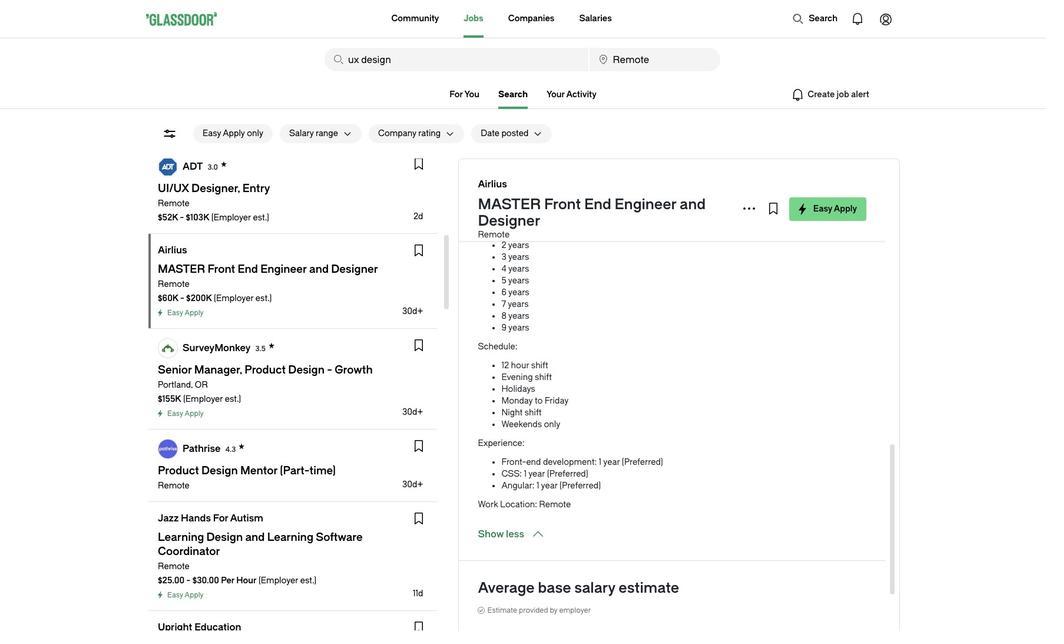 Task type: locate. For each thing, give the bounding box(es) containing it.
est.) inside remote $52k - $103k (employer est.)
[[253, 213, 269, 223]]

referral program
[[502, 179, 569, 189]]

1 horizontal spatial airlius
[[478, 179, 507, 190]]

0 horizontal spatial 1
[[524, 469, 527, 479]]

shift up to
[[535, 372, 552, 382]]

location:
[[500, 500, 537, 510]]

remote inside remote $60k - $200k (employer est.)
[[158, 279, 190, 289]]

1 vertical spatial only
[[544, 420, 561, 430]]

1 vertical spatial shift
[[535, 372, 552, 382]]

3 30d+ from the top
[[402, 480, 423, 490]]

0 vertical spatial -
[[180, 213, 184, 223]]

remote for remote $60k - $200k (employer est.)
[[158, 279, 190, 289]]

remote for remote $52k - $103k (employer est.)
[[158, 199, 190, 209]]

1 right angular:
[[537, 481, 539, 491]]

experience
[[478, 198, 523, 208]]

year up work location: remote
[[541, 481, 558, 491]]

est.) inside portland, or $155k (employer est.)
[[225, 394, 241, 404]]

(employer right the hour
[[259, 576, 298, 586]]

2 vertical spatial (preferred)
[[560, 481, 601, 491]]

remote up $52k at the left
[[158, 199, 190, 209]]

airlius for remote
[[158, 245, 187, 256]]

remote up $25.00
[[158, 562, 190, 572]]

designer
[[478, 213, 541, 229]]

only
[[247, 128, 263, 138], [544, 420, 561, 430]]

community
[[392, 14, 439, 24]]

1 horizontal spatial only
[[544, 420, 561, 430]]

years right 2
[[508, 240, 529, 250]]

search inside button
[[809, 14, 838, 24]]

1 vertical spatial airlius
[[158, 245, 187, 256]]

- right $52k at the left
[[180, 213, 184, 223]]

1 horizontal spatial search
[[809, 14, 838, 24]]

and
[[680, 196, 706, 213]]

- inside remote $25.00 - $30.00 per hour (employer est.)
[[187, 576, 191, 586]]

work
[[478, 500, 498, 510]]

6
[[502, 288, 507, 298]]

only down friday
[[544, 420, 561, 430]]

range
[[316, 128, 338, 138]]

0 vertical spatial 30d+
[[402, 306, 423, 316]]

front-
[[502, 457, 526, 467]]

time
[[521, 156, 538, 166]]

(employer right $200k
[[214, 293, 254, 303]]

remote inside remote $52k - $103k (employer est.)
[[158, 199, 190, 209]]

program
[[535, 179, 569, 189]]

2 30d+ from the top
[[402, 407, 423, 417]]

friday
[[545, 396, 569, 406]]

0 horizontal spatial only
[[247, 128, 263, 138]]

remote up jazz
[[158, 481, 190, 491]]

None field
[[325, 48, 588, 71], [590, 48, 721, 71]]

1 vertical spatial search
[[499, 90, 528, 100]]

only inside 'button'
[[247, 128, 263, 138]]

per
[[221, 576, 235, 586]]

salary range
[[289, 128, 338, 138]]

$60k
[[158, 293, 178, 303]]

10 years 11+ years 2 years 3 years 4 years 5 years 6 years 7 years 8 years 9 years
[[502, 217, 536, 333]]

shift
[[531, 361, 548, 371], [535, 372, 552, 382], [525, 408, 542, 418]]

1 none field from the left
[[325, 48, 588, 71]]

for you
[[450, 90, 480, 100]]

years right 7
[[508, 299, 529, 309]]

for right hands
[[213, 513, 228, 524]]

by
[[550, 606, 558, 615]]

off
[[541, 156, 551, 166]]

shift down to
[[525, 408, 542, 418]]

$30.00
[[192, 576, 219, 586]]

schedule:
[[478, 342, 518, 352]]

front
[[545, 196, 581, 213]]

0 vertical spatial airlius
[[478, 179, 507, 190]]

0 vertical spatial 1
[[599, 457, 602, 467]]

1 vertical spatial 1
[[524, 469, 527, 479]]

end
[[585, 196, 612, 213]]

(preferred)
[[622, 457, 663, 467], [547, 469, 589, 479], [560, 481, 601, 491]]

estimate
[[619, 580, 680, 596]]

-
[[180, 213, 184, 223], [180, 293, 184, 303], [187, 576, 191, 586]]

1 vertical spatial -
[[180, 293, 184, 303]]

easy inside 'button'
[[203, 128, 221, 138]]

remote inside remote $25.00 - $30.00 per hour (employer est.)
[[158, 562, 190, 572]]

(employer inside portland, or $155k (employer est.)
[[183, 394, 223, 404]]

referral
[[502, 179, 533, 189]]

easy apply button
[[790, 197, 867, 221]]

average base salary estimate
[[478, 580, 680, 596]]

2 horizontal spatial 1
[[599, 457, 602, 467]]

search
[[809, 14, 838, 24], [499, 90, 528, 100]]

rating
[[419, 128, 441, 138]]

for
[[450, 90, 463, 100], [213, 513, 228, 524]]

for left 'you'
[[450, 90, 463, 100]]

weekends
[[502, 420, 542, 430]]

show less
[[478, 529, 525, 540]]

0 vertical spatial search
[[809, 14, 838, 24]]

4.3
[[226, 445, 236, 453]]

1 horizontal spatial none field
[[590, 48, 721, 71]]

2 vertical spatial -
[[187, 576, 191, 586]]

1 right development:
[[599, 457, 602, 467]]

airlius down $52k at the left
[[158, 245, 187, 256]]

portland, or $155k (employer est.)
[[158, 380, 241, 404]]

monday
[[502, 396, 533, 406]]

0 horizontal spatial airlius
[[158, 245, 187, 256]]

shift right hour at the bottom
[[531, 361, 548, 371]]

remote inside master front end engineer and designer remote
[[478, 230, 510, 240]]

remote up $60k
[[158, 279, 190, 289]]

open filter menu image
[[163, 127, 177, 141]]

development:
[[543, 457, 597, 467]]

jazz
[[158, 513, 179, 524]]

easy for portland, or $155k (employer est.)
[[167, 410, 183, 418]]

0 vertical spatial only
[[247, 128, 263, 138]]

0 vertical spatial (preferred)
[[622, 457, 663, 467]]

easy apply for remote $60k - $200k (employer est.)
[[167, 309, 204, 317]]

year down end
[[529, 469, 545, 479]]

date posted button
[[472, 124, 529, 143]]

$103k
[[186, 213, 209, 223]]

holidays
[[502, 384, 535, 394]]

1 horizontal spatial 1
[[537, 481, 539, 491]]

4
[[502, 264, 507, 274]]

est.)
[[253, 213, 269, 223], [256, 293, 272, 303], [225, 394, 241, 404], [300, 576, 317, 586]]

$200k
[[186, 293, 212, 303]]

2 vertical spatial year
[[541, 481, 558, 491]]

only left "salary" on the left top
[[247, 128, 263, 138]]

30d+
[[402, 306, 423, 316], [402, 407, 423, 417], [402, 480, 423, 490]]

(employer down or
[[183, 394, 223, 404]]

show
[[478, 529, 504, 540]]

- left $30.00
[[187, 576, 191, 586]]

- right $60k
[[180, 293, 184, 303]]

0 horizontal spatial none field
[[325, 48, 588, 71]]

search button
[[787, 7, 844, 31]]

1 vertical spatial for
[[213, 513, 228, 524]]

7
[[502, 299, 506, 309]]

company rating button
[[369, 124, 441, 143]]

easy apply inside button
[[814, 204, 857, 214]]

apply for portland, or $155k (employer est.)
[[185, 410, 204, 418]]

1
[[599, 457, 602, 467], [524, 469, 527, 479], [537, 481, 539, 491]]

2 none field from the left
[[590, 48, 721, 71]]

base
[[538, 580, 571, 596]]

(employer right $103k
[[211, 213, 251, 223]]

Search keyword field
[[325, 48, 588, 71]]

hour
[[237, 576, 257, 586]]

remote right "location:"
[[539, 500, 571, 510]]

less
[[506, 529, 525, 540]]

engineer
[[615, 196, 677, 213]]

year
[[604, 457, 620, 467], [529, 469, 545, 479], [541, 481, 558, 491]]

remote up 2
[[478, 230, 510, 240]]

year right development:
[[604, 457, 620, 467]]

(employer inside remote $60k - $200k (employer est.)
[[214, 293, 254, 303]]

remote
[[158, 199, 190, 209], [478, 230, 510, 240], [158, 279, 190, 289], [158, 481, 190, 491], [539, 500, 571, 510], [158, 562, 190, 572]]

years right 8
[[509, 311, 530, 321]]

years right 5 on the top left of page
[[508, 276, 529, 286]]

2 vertical spatial 30d+
[[402, 480, 423, 490]]

1 right 'css:'
[[524, 469, 527, 479]]

paid
[[502, 156, 519, 166]]

$155k
[[158, 394, 181, 404]]

2 vertical spatial shift
[[525, 408, 542, 418]]

search link
[[499, 90, 528, 109]]

airlius up experience
[[478, 179, 507, 190]]

years right 4
[[509, 264, 529, 274]]

airlius
[[478, 179, 507, 190], [158, 245, 187, 256]]

5
[[502, 276, 507, 286]]

years right 9
[[509, 323, 530, 333]]

0 horizontal spatial for
[[213, 513, 228, 524]]

airlius for master front end engineer and designer
[[478, 179, 507, 190]]

- inside remote $60k - $200k (employer est.)
[[180, 293, 184, 303]]

company
[[378, 128, 417, 138]]

1 vertical spatial 30d+
[[402, 407, 423, 417]]

remote $60k - $200k (employer est.)
[[158, 279, 272, 303]]

easy
[[203, 128, 221, 138], [814, 204, 833, 214], [167, 309, 183, 317], [167, 410, 183, 418], [167, 591, 183, 599]]

0 vertical spatial for
[[450, 90, 463, 100]]



Task type: vqa. For each thing, say whether or not it's contained in the screenshot.
3.5
yes



Task type: describe. For each thing, give the bounding box(es) containing it.
1 30d+ from the top
[[402, 306, 423, 316]]

30d+ for pathrise
[[402, 480, 423, 490]]

you
[[465, 90, 480, 100]]

adt logo image
[[159, 157, 177, 176]]

- for airlius
[[180, 293, 184, 303]]

10
[[502, 217, 510, 227]]

front-end development: 1 year (preferred) css: 1 year (preferred) angular: 1 year (preferred)
[[502, 457, 663, 491]]

your
[[547, 90, 565, 100]]

$52k
[[158, 213, 178, 223]]

11+
[[502, 229, 513, 239]]

easy for remote $60k - $200k (employer est.)
[[167, 309, 183, 317]]

salary
[[289, 128, 314, 138]]

activity
[[567, 90, 597, 100]]

12
[[502, 361, 509, 371]]

remote $25.00 - $30.00 per hour (employer est.)
[[158, 562, 317, 586]]

pathrise logo image
[[159, 440, 177, 458]]

0 vertical spatial year
[[604, 457, 620, 467]]

experience:
[[478, 438, 525, 448]]

companies
[[508, 14, 555, 24]]

experience level:
[[478, 198, 545, 208]]

employer
[[560, 606, 591, 615]]

level:
[[525, 198, 545, 208]]

years right 10
[[511, 217, 532, 227]]

pathrise
[[183, 443, 221, 454]]

30d+ for surveymonkey
[[402, 407, 423, 417]]

easy apply only button
[[193, 124, 273, 143]]

posted
[[502, 128, 529, 138]]

surveymonkey
[[183, 342, 251, 353]]

Search location field
[[590, 48, 721, 71]]

easy apply for portland, or $155k (employer est.)
[[167, 410, 204, 418]]

easy for remote $25.00 - $30.00 per hour (employer est.)
[[167, 591, 183, 599]]

remote for remote $25.00 - $30.00 per hour (employer est.)
[[158, 562, 190, 572]]

your activity link
[[547, 90, 597, 100]]

2
[[502, 240, 507, 250]]

remote $52k - $103k (employer est.)
[[158, 199, 269, 223]]

easy inside button
[[814, 204, 833, 214]]

surveymonkey logo image
[[159, 339, 177, 358]]

estimate
[[488, 606, 517, 615]]

community link
[[392, 0, 439, 38]]

salaries
[[580, 14, 612, 24]]

none field search keyword
[[325, 48, 588, 71]]

8
[[502, 311, 507, 321]]

salaries link
[[580, 0, 612, 38]]

3
[[502, 252, 507, 262]]

easy apply for remote $25.00 - $30.00 per hour (employer est.)
[[167, 591, 204, 599]]

work location: remote
[[478, 500, 571, 510]]

autism
[[230, 513, 263, 524]]

jobs
[[464, 14, 484, 24]]

2d
[[414, 212, 423, 222]]

(employer inside remote $25.00 - $30.00 per hour (employer est.)
[[259, 576, 298, 586]]

paid time off
[[502, 156, 551, 166]]

apply for remote $25.00 - $30.00 per hour (employer est.)
[[185, 591, 204, 599]]

1 vertical spatial (preferred)
[[547, 469, 589, 479]]

apply for remote $60k - $200k (employer est.)
[[185, 309, 204, 317]]

average
[[478, 580, 535, 596]]

company rating
[[378, 128, 441, 138]]

end
[[526, 457, 541, 467]]

years right 3
[[509, 252, 529, 262]]

apply inside 'button'
[[223, 128, 245, 138]]

est.) inside remote $25.00 - $30.00 per hour (employer est.)
[[300, 576, 317, 586]]

2 vertical spatial 1
[[537, 481, 539, 491]]

easy apply only
[[203, 128, 263, 138]]

9
[[502, 323, 507, 333]]

(employer inside remote $52k - $103k (employer est.)
[[211, 213, 251, 223]]

for you link
[[450, 90, 480, 100]]

0 horizontal spatial search
[[499, 90, 528, 100]]

3.0
[[208, 163, 218, 171]]

hands
[[181, 513, 211, 524]]

11d
[[413, 589, 423, 599]]

remote for remote
[[158, 481, 190, 491]]

companies link
[[508, 0, 555, 38]]

est.) inside remote $60k - $200k (employer est.)
[[256, 293, 272, 303]]

hour
[[511, 361, 529, 371]]

$25.00
[[158, 576, 185, 586]]

your activity
[[547, 90, 597, 100]]

0 vertical spatial shift
[[531, 361, 548, 371]]

date posted
[[481, 128, 529, 138]]

salary
[[575, 580, 616, 596]]

date
[[481, 128, 500, 138]]

css:
[[502, 469, 522, 479]]

evening
[[502, 372, 533, 382]]

- inside remote $52k - $103k (employer est.)
[[180, 213, 184, 223]]

1 vertical spatial year
[[529, 469, 545, 479]]

years right 11+
[[515, 229, 536, 239]]

jobs link
[[464, 0, 484, 38]]

- for jazz hands for autism
[[187, 576, 191, 586]]

only inside the 12 hour shift evening shift holidays monday to friday night shift weekends only
[[544, 420, 561, 430]]

salary range button
[[280, 124, 338, 143]]

years right 6
[[509, 288, 530, 298]]

master front end engineer and designer remote
[[478, 196, 706, 240]]

night
[[502, 408, 523, 418]]

to
[[535, 396, 543, 406]]

apply inside button
[[834, 204, 857, 214]]

estimate provided by employer
[[488, 606, 591, 615]]

none field search location
[[590, 48, 721, 71]]

or
[[195, 380, 208, 390]]

portland,
[[158, 380, 193, 390]]

3.5
[[255, 344, 266, 353]]

angular:
[[502, 481, 535, 491]]

1 horizontal spatial for
[[450, 90, 463, 100]]

jazz hands for autism
[[158, 513, 263, 524]]



